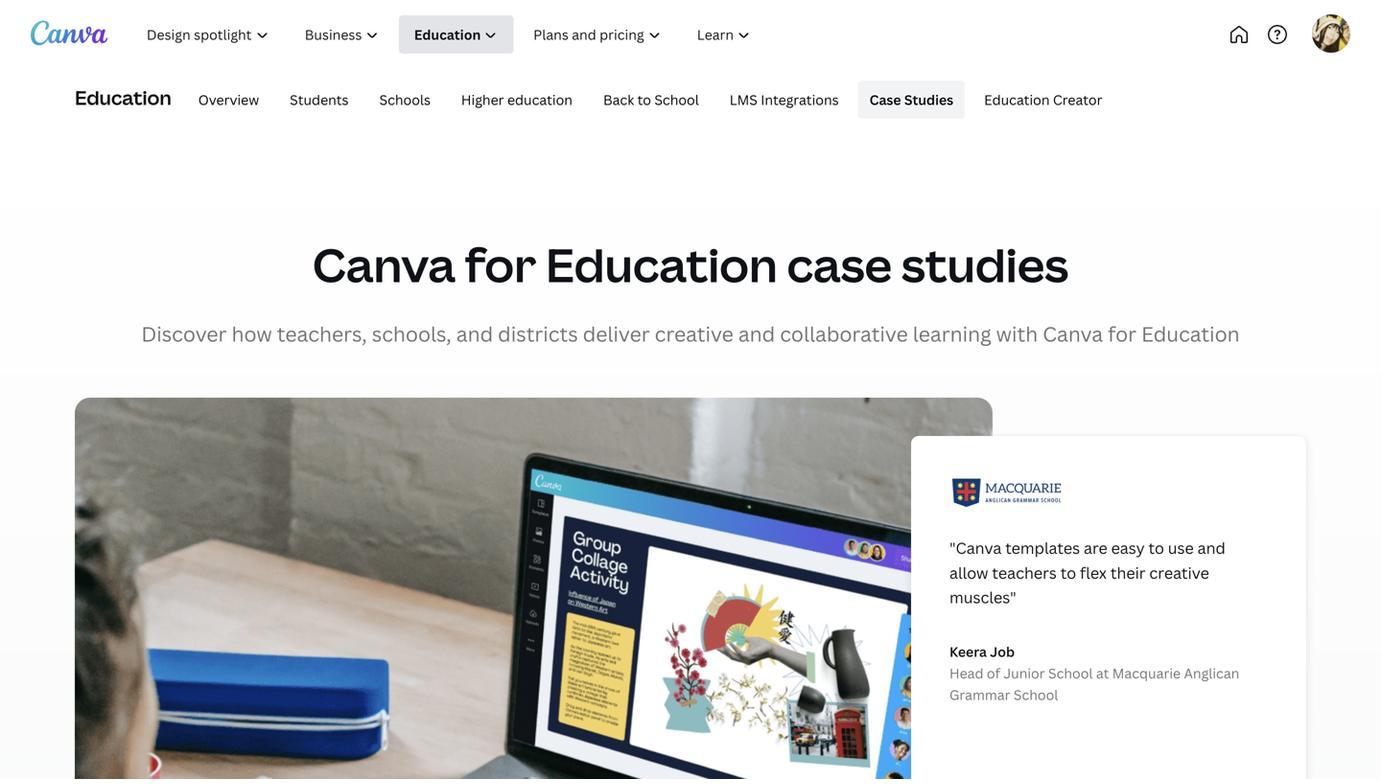 Task type: vqa. For each thing, say whether or not it's contained in the screenshot.
Grade 6 link
no



Task type: describe. For each thing, give the bounding box(es) containing it.
muscles"
[[950, 587, 1016, 608]]

school inside menu bar
[[654, 90, 699, 109]]

easy
[[1111, 538, 1145, 559]]

students
[[290, 90, 349, 109]]

0 vertical spatial canva
[[312, 233, 456, 296]]

back to school link
[[592, 81, 711, 119]]

teachers
[[992, 563, 1057, 583]]

1 horizontal spatial for
[[1108, 320, 1137, 348]]

case studies
[[870, 90, 954, 109]]

studies
[[904, 90, 954, 109]]

head
[[950, 665, 984, 683]]

top level navigation element
[[130, 15, 832, 54]]

lms integrations
[[730, 90, 839, 109]]

0 horizontal spatial creative
[[655, 320, 734, 348]]

anglican
[[1184, 665, 1240, 683]]

back
[[603, 90, 634, 109]]

job
[[990, 643, 1015, 661]]

1 vertical spatial school
[[1048, 665, 1093, 683]]

at
[[1096, 665, 1109, 683]]

of
[[987, 665, 1000, 683]]

students link
[[278, 81, 360, 119]]

creator
[[1053, 90, 1103, 109]]

flex
[[1080, 563, 1107, 583]]

teachers,
[[277, 320, 367, 348]]

1 vertical spatial to
[[1149, 538, 1164, 559]]

use
[[1168, 538, 1194, 559]]

menu bar containing overview
[[179, 81, 1114, 119]]

overview link
[[187, 81, 271, 119]]

0 horizontal spatial and
[[456, 320, 493, 348]]

1 horizontal spatial and
[[738, 320, 775, 348]]

learning
[[913, 320, 991, 348]]

education creator
[[984, 90, 1103, 109]]

2 vertical spatial school
[[1014, 686, 1058, 704]]

education creator link
[[973, 81, 1114, 119]]

districts
[[498, 320, 578, 348]]

case
[[870, 90, 901, 109]]

lms integrations link
[[718, 81, 850, 119]]



Task type: locate. For each thing, give the bounding box(es) containing it.
are
[[1084, 538, 1108, 559]]

collaborative
[[780, 320, 908, 348]]

creative inside "canva templates are easy to use and allow teachers to flex their creative muscles"
[[1149, 563, 1209, 583]]

with
[[996, 320, 1038, 348]]

integrations
[[761, 90, 839, 109]]

higher education
[[461, 90, 573, 109]]

and left collaborative
[[738, 320, 775, 348]]

2 horizontal spatial to
[[1149, 538, 1164, 559]]

"canva
[[950, 538, 1002, 559]]

templates
[[1005, 538, 1080, 559]]

creative
[[655, 320, 734, 348], [1149, 563, 1209, 583]]

canva up schools,
[[312, 233, 456, 296]]

to left use
[[1149, 538, 1164, 559]]

school down the junior
[[1014, 686, 1058, 704]]

0 vertical spatial to
[[637, 90, 651, 109]]

discover how teachers, schools, and districts deliver creative and collaborative learning with canva for education
[[141, 320, 1240, 348]]

grammar
[[950, 686, 1010, 704]]

2 vertical spatial to
[[1061, 563, 1076, 583]]

junior
[[1004, 665, 1045, 683]]

to right back at the top of the page
[[637, 90, 651, 109]]

school left the at
[[1048, 665, 1093, 683]]

0 horizontal spatial for
[[465, 233, 536, 296]]

and inside "canva templates are easy to use and allow teachers to flex their creative muscles"
[[1198, 538, 1226, 559]]

1 horizontal spatial creative
[[1149, 563, 1209, 583]]

canva right with
[[1043, 320, 1103, 348]]

for
[[465, 233, 536, 296], [1108, 320, 1137, 348]]

higher education link
[[450, 81, 584, 119]]

and
[[456, 320, 493, 348], [738, 320, 775, 348], [1198, 538, 1226, 559]]

their
[[1111, 563, 1146, 583]]

school
[[654, 90, 699, 109], [1048, 665, 1093, 683], [1014, 686, 1058, 704]]

schools,
[[372, 320, 451, 348]]

creative down canva for education case studies
[[655, 320, 734, 348]]

case
[[787, 233, 892, 296]]

allow
[[950, 563, 988, 583]]

and right use
[[1198, 538, 1226, 559]]

schools link
[[368, 81, 442, 119]]

keera
[[950, 643, 987, 661]]

case studies link
[[858, 81, 965, 119]]

higher
[[461, 90, 504, 109]]

creative down use
[[1149, 563, 1209, 583]]

1 horizontal spatial canva
[[1043, 320, 1103, 348]]

back to school
[[603, 90, 699, 109]]

1 vertical spatial creative
[[1149, 563, 1209, 583]]

0 horizontal spatial canva
[[312, 233, 456, 296]]

canva
[[312, 233, 456, 296], [1043, 320, 1103, 348]]

to inside back to school link
[[637, 90, 651, 109]]

discover
[[141, 320, 227, 348]]

menu bar
[[179, 81, 1114, 119]]

schools
[[379, 90, 431, 109]]

to left flex
[[1061, 563, 1076, 583]]

lms
[[730, 90, 758, 109]]

to
[[637, 90, 651, 109], [1149, 538, 1164, 559], [1061, 563, 1076, 583]]

1 horizontal spatial to
[[1061, 563, 1076, 583]]

and right schools,
[[456, 320, 493, 348]]

deliver
[[583, 320, 650, 348]]

canva for education case studies
[[312, 233, 1069, 296]]

0 vertical spatial school
[[654, 90, 699, 109]]

0 vertical spatial creative
[[655, 320, 734, 348]]

school right back at the top of the page
[[654, 90, 699, 109]]

studies
[[901, 233, 1069, 296]]

education
[[507, 90, 573, 109]]

2 horizontal spatial and
[[1198, 538, 1226, 559]]

0 vertical spatial for
[[465, 233, 536, 296]]

overview
[[198, 90, 259, 109]]

macquarie
[[1112, 665, 1181, 683]]

how
[[232, 320, 272, 348]]

1 vertical spatial canva
[[1043, 320, 1103, 348]]

"canva templates are easy to use and allow teachers to flex their creative muscles"
[[950, 538, 1226, 608]]

1 vertical spatial for
[[1108, 320, 1137, 348]]

keera job head of junior school at macquarie anglican grammar school
[[950, 643, 1240, 704]]

0 horizontal spatial to
[[637, 90, 651, 109]]

education
[[75, 84, 171, 111], [984, 90, 1050, 109], [546, 233, 778, 296], [1141, 320, 1240, 348]]



